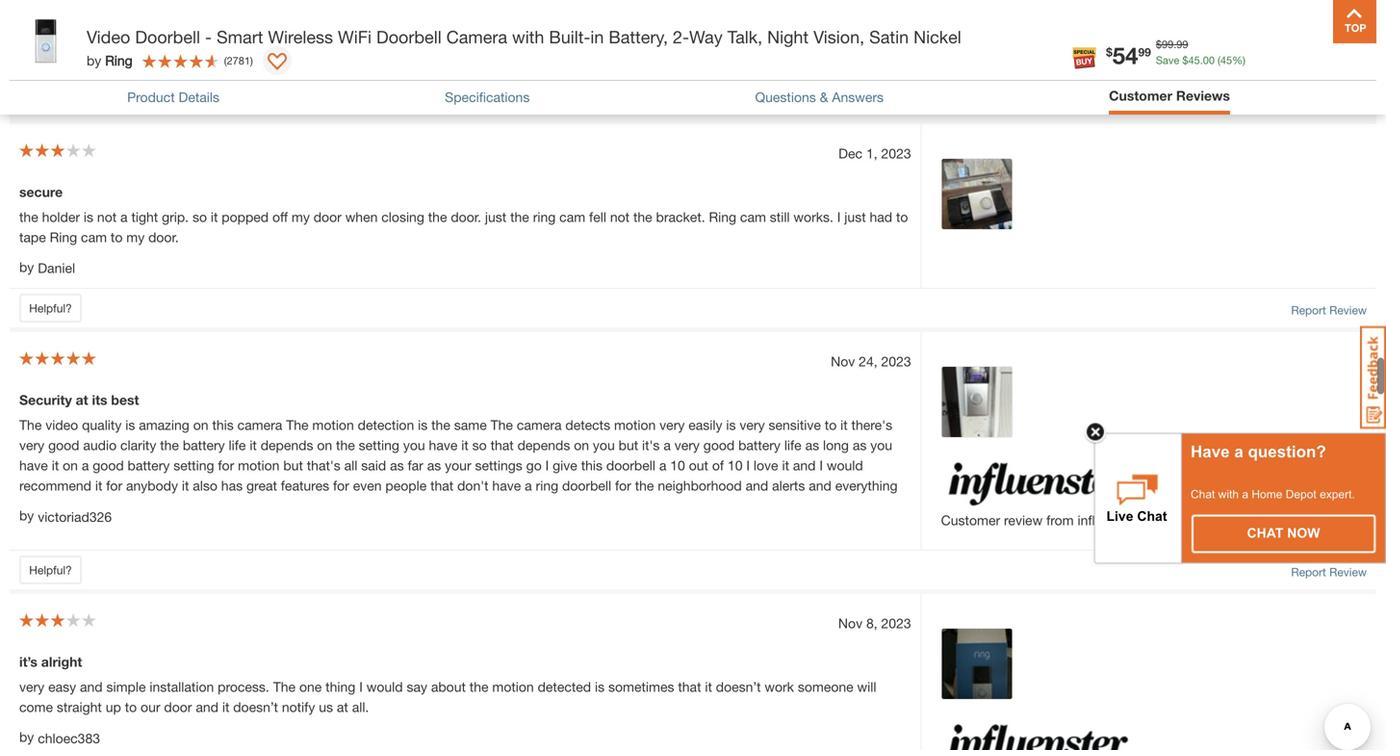 Task type: vqa. For each thing, say whether or not it's contained in the screenshot.
"Professional" to the bottom
no



Task type: locate. For each thing, give the bounding box(es) containing it.
have a question?
[[1191, 442, 1327, 460]]

helpful? down daniel button
[[29, 302, 72, 315]]

dec 1, 2023
[[839, 145, 911, 161]]

for
[[218, 457, 234, 473], [106, 478, 122, 494], [333, 478, 349, 494], [615, 478, 631, 494]]

the right 'same'
[[491, 417, 513, 433]]

easily
[[689, 417, 723, 433]]

1 horizontal spatial (
[[1218, 54, 1221, 66]]

have down settings
[[492, 478, 521, 494]]

0 horizontal spatial door
[[164, 699, 192, 715]]

clarity
[[120, 437, 156, 453]]

good down audio
[[93, 457, 124, 473]]

2 report from the top
[[1291, 565, 1327, 579]]

0 vertical spatial 1
[[595, 32, 603, 47]]

would down long
[[827, 457, 863, 473]]

1 report review button from the top
[[1291, 302, 1367, 319]]

1 vertical spatial so
[[472, 437, 487, 453]]

it down process.
[[222, 699, 230, 715]]

life down sensitive
[[785, 437, 802, 453]]

2 just from the left
[[845, 209, 866, 225]]

1 vertical spatial report review button
[[1291, 563, 1367, 581]]

1 depends from the left
[[261, 437, 313, 453]]

very up the come
[[19, 679, 44, 695]]

(
[[1218, 54, 1221, 66], [224, 54, 227, 67]]

star symbol image inside 2 button
[[547, 32, 562, 45]]

1 horizontal spatial $
[[1156, 38, 1162, 51]]

1 vertical spatial report
[[1291, 565, 1327, 579]]

0 horizontal spatial customer
[[941, 512, 1001, 528]]

by for by ring
[[87, 52, 101, 68]]

by down the come
[[19, 729, 34, 745]]

is inside it's alright very easy and simple installation process. the one thing i would say about the motion detected is sometimes that it doesn't work someone will come straight up to our door and it doesn't notify us at all.
[[595, 679, 605, 695]]

star symbol image inside 4 button
[[436, 32, 451, 45]]

1 horizontal spatial at
[[337, 699, 348, 715]]

0 vertical spatial so
[[193, 209, 207, 225]]

it
[[211, 209, 218, 225], [841, 417, 848, 433], [250, 437, 257, 453], [461, 437, 469, 453], [52, 457, 59, 473], [782, 457, 790, 473], [95, 478, 102, 494], [182, 478, 189, 494], [705, 679, 712, 695], [222, 699, 230, 715]]

1 horizontal spatial that
[[491, 437, 514, 453]]

review up feedback link image on the right of page
[[1330, 303, 1367, 317]]

1 horizontal spatial camera
[[517, 417, 562, 433]]

depends up go
[[518, 437, 570, 453]]

report review
[[1291, 303, 1367, 317], [1291, 565, 1367, 579]]

1 horizontal spatial depends
[[518, 437, 570, 453]]

0 horizontal spatial -
[[83, 78, 88, 94]]

by inside by chloec383
[[19, 729, 34, 745]]

by down video
[[87, 52, 101, 68]]

it up victoriad326 on the left bottom of the page
[[95, 478, 102, 494]]

chloec383
[[38, 730, 100, 746]]

this right 'amazing'
[[212, 417, 234, 433]]

specifications button
[[445, 87, 530, 107], [445, 87, 530, 107]]

2 45 from the left
[[1221, 54, 1233, 66]]

i inside it's alright very easy and simple installation process. the one thing i would say about the motion detected is sometimes that it doesn't work someone will come straight up to our door and it doesn't notify us at all.
[[359, 679, 363, 695]]

2 helpful? from the top
[[29, 563, 72, 577]]

24,
[[859, 354, 878, 369]]

2 life from the left
[[785, 437, 802, 453]]

and down love
[[746, 478, 769, 494]]

say
[[407, 679, 427, 695]]

1 doorbell from the left
[[135, 26, 200, 47]]

logo image
[[941, 457, 1134, 510], [941, 719, 1134, 750]]

1 horizontal spatial 45
[[1221, 54, 1233, 66]]

1 report from the top
[[1291, 303, 1327, 317]]

0 horizontal spatial good
[[48, 437, 79, 453]]

0 vertical spatial report
[[1291, 303, 1327, 317]]

45 right 00
[[1221, 54, 1233, 66]]

0 horizontal spatial life
[[229, 437, 246, 453]]

as
[[805, 437, 819, 453], [853, 437, 867, 453], [390, 457, 404, 473], [427, 457, 441, 473]]

reviews
[[160, 78, 205, 94]]

1 vertical spatial 2023
[[881, 354, 911, 369]]

at right us
[[337, 699, 348, 715]]

1 horizontal spatial star symbol image
[[603, 32, 618, 45]]

feedback link image
[[1360, 325, 1386, 429]]

1 horizontal spatial would
[[827, 457, 863, 473]]

0 vertical spatial doesn't
[[716, 679, 761, 695]]

2 horizontal spatial that
[[678, 679, 701, 695]]

0 horizontal spatial (
[[224, 54, 227, 67]]

2 report review button from the top
[[1291, 563, 1367, 581]]

by
[[87, 52, 101, 68], [19, 259, 34, 275], [19, 508, 34, 523], [19, 729, 34, 745]]

1 vertical spatial but
[[283, 457, 303, 473]]

battery up also
[[183, 437, 225, 453]]

1 horizontal spatial door.
[[451, 209, 481, 225]]

0 horizontal spatial my
[[126, 229, 145, 245]]

settings
[[475, 457, 523, 473]]

good down video
[[48, 437, 79, 453]]

2 2023 from the top
[[881, 354, 911, 369]]

by chloec383
[[19, 729, 100, 746]]

door inside secure the holder is not a tight grip.  so it popped off my door when closing the door. just the ring cam fell not the bracket. ring cam still works.  i just had to tape ring cam to my door.
[[314, 209, 342, 225]]

2 helpful? button from the top
[[19, 556, 82, 585]]

1 vertical spatial ring
[[536, 478, 559, 494]]

1 horizontal spatial not
[[610, 209, 630, 225]]

the down security
[[19, 417, 42, 433]]

daniel button
[[38, 258, 75, 278]]

2 star symbol image from the left
[[491, 32, 507, 45]]

by down recommend
[[19, 508, 34, 523]]

2 doorbell from the left
[[377, 26, 442, 47]]

star symbol image right wifi
[[380, 32, 396, 45]]

customer for customer reviews
[[1109, 88, 1173, 104]]

by for by victoriad326
[[19, 508, 34, 523]]

give
[[553, 457, 578, 473]]

straight
[[57, 699, 102, 715]]

off
[[272, 209, 288, 225]]

10 left love
[[728, 457, 743, 473]]

battery,
[[609, 26, 668, 47]]

1 horizontal spatial my
[[292, 209, 310, 225]]

video doorbell - smart wireless wifi doorbell camera with built-in battery, 2-way talk, night vision, satin nickel
[[87, 26, 962, 47]]

0 horizontal spatial that
[[430, 478, 454, 494]]

battery up anybody
[[128, 457, 170, 473]]

0 horizontal spatial this
[[212, 417, 234, 433]]

just left had at the right of the page
[[845, 209, 866, 225]]

motion up that's
[[312, 417, 354, 433]]

2 depends from the left
[[518, 437, 570, 453]]

have
[[429, 437, 458, 453], [19, 457, 48, 473], [492, 478, 521, 494]]

3 2023 from the top
[[882, 615, 911, 631]]

motion
[[312, 417, 354, 433], [614, 417, 656, 433], [238, 457, 280, 473], [492, 679, 534, 695]]

at left its
[[76, 392, 88, 408]]

0 vertical spatial ring
[[533, 209, 556, 225]]

1 just from the left
[[485, 209, 507, 225]]

love
[[754, 457, 779, 473]]

0 horizontal spatial 99
[[1139, 45, 1151, 59]]

at
[[76, 392, 88, 408], [337, 699, 348, 715]]

ring right bracket.
[[709, 209, 737, 225]]

review for the video quality is amazing on this camera the motion detection is the same the camera detects motion very easily is very sensitive to it there's very good audio clarity the battery life it depends on the setting you have it so that depends on you but it's a very good battery life as long as you have it on a good battery setting for motion but that's all said as far as your settings go i give this doorbell a 10 out of 10 i love it and i would recommend it for anybody it also has great features for even people that don't have a ring doorbell for the neighborhood and alerts and everything
[[1330, 565, 1367, 579]]

2023 right 1, at the top right of the page
[[882, 145, 911, 161]]

influenster.com
[[1078, 512, 1169, 528]]

0 vertical spatial .
[[1174, 38, 1177, 51]]

people
[[386, 478, 427, 494]]

0 horizontal spatial not
[[97, 209, 117, 225]]

and right the alerts
[[809, 478, 832, 494]]

alright
[[41, 654, 82, 670]]

grip.
[[162, 209, 189, 225]]

1 vertical spatial review
[[1330, 565, 1367, 579]]

helpful? button down daniel button
[[19, 294, 82, 323]]

1 45 from the left
[[1189, 54, 1200, 66]]

4 button
[[417, 18, 463, 57]]

expert.
[[1320, 487, 1355, 500]]

ring down go
[[536, 478, 559, 494]]

so right grip.
[[193, 209, 207, 225]]

2 vertical spatial 2023
[[882, 615, 911, 631]]

1 ( from the left
[[1218, 54, 1221, 66]]

not left 'tight'
[[97, 209, 117, 225]]

$ up the save
[[1156, 38, 1162, 51]]

0 vertical spatial doorbell
[[606, 457, 656, 473]]

life
[[229, 437, 246, 453], [785, 437, 802, 453]]

you
[[403, 437, 425, 453], [593, 437, 615, 453], [871, 437, 893, 453]]

fell
[[589, 209, 607, 225]]

report review button for the holder is not a tight grip.  so it popped off my door when closing the door. just the ring cam fell not the bracket. ring cam still works.  i just had to tape ring cam to my door.
[[1291, 302, 1367, 319]]

1 horizontal spatial just
[[845, 209, 866, 225]]

1 review from the top
[[1330, 303, 1367, 317]]

nov left 8,
[[839, 615, 863, 631]]

bracket.
[[656, 209, 705, 225]]

1 vertical spatial setting
[[174, 457, 214, 473]]

1 vertical spatial nov
[[839, 615, 863, 631]]

report review button for the video quality is amazing on this camera the motion detection is the same the camera detects motion very easily is very sensitive to it there's very good audio clarity the battery life it depends on the setting you have it so that depends on you but it's a very good battery life as long as you have it on a good battery setting for motion but that's all said as far as your settings go i give this doorbell a 10 out of 10 i love it and i would recommend it for anybody it also has great features for even people that don't have a ring doorbell for the neighborhood and alerts and everything
[[1291, 563, 1367, 581]]

%)
[[1233, 54, 1246, 66]]

- for 1
[[83, 78, 88, 94]]

it's
[[642, 437, 660, 453]]

report review button down now
[[1291, 563, 1367, 581]]

chat
[[1247, 525, 1284, 540]]

1 star symbol image from the left
[[436, 32, 451, 45]]

ring left fell
[[533, 209, 556, 225]]

1 vertical spatial of
[[712, 457, 724, 473]]

-
[[205, 26, 212, 47], [83, 78, 88, 94]]

depends
[[261, 437, 313, 453], [518, 437, 570, 453]]

2 star symbol image from the left
[[603, 32, 618, 45]]

of inside security at its best the video quality is amazing on this camera the motion detection is the same the camera detects motion very easily is very sensitive to it there's very good audio clarity the battery life it depends on the setting you have it so that depends on you but it's a very good battery life as long as you have it on a good battery setting for motion but that's all said as far as your settings go i give this doorbell a 10 out of 10 i love it and i would recommend it for anybody it also has great features for even people that don't have a ring doorbell for the neighborhood and alerts and everything
[[712, 457, 724, 473]]

1 vertical spatial ring
[[709, 209, 737, 225]]

motion left detected
[[492, 679, 534, 695]]

camera up go
[[517, 417, 562, 433]]

door.
[[451, 209, 481, 225], [148, 229, 179, 245]]

showing
[[19, 78, 72, 94]]

there's
[[852, 417, 893, 433]]

star symbol image
[[436, 32, 451, 45], [603, 32, 618, 45]]

way
[[689, 26, 723, 47]]

you down there's
[[871, 437, 893, 453]]

1 2023 from the top
[[882, 145, 911, 161]]

- down "by ring"
[[83, 78, 88, 94]]

is
[[84, 209, 93, 225], [125, 417, 135, 433], [418, 417, 428, 433], [726, 417, 736, 433], [595, 679, 605, 695]]

but
[[619, 437, 638, 453], [283, 457, 303, 473]]

chat now link
[[1193, 515, 1375, 552]]

as down there's
[[853, 437, 867, 453]]

review down "chat now" "link"
[[1330, 565, 1367, 579]]

1 horizontal spatial life
[[785, 437, 802, 453]]

1 horizontal spatial ring
[[105, 52, 133, 68]]

0 horizontal spatial with
[[512, 26, 544, 47]]

star symbol image for 1
[[603, 32, 618, 45]]

review
[[1330, 303, 1367, 317], [1330, 565, 1367, 579]]

3 star symbol image from the left
[[547, 32, 562, 45]]

.
[[1174, 38, 1177, 51], [1200, 54, 1203, 66]]

review for the holder is not a tight grip.  so it popped off my door when closing the door. just the ring cam fell not the bracket. ring cam still works.  i just had to tape ring cam to my door.
[[1330, 303, 1367, 317]]

a left home
[[1242, 487, 1249, 500]]

would inside it's alright very easy and simple installation process. the one thing i would say about the motion detected is sometimes that it doesn't work someone will come straight up to our door and it doesn't notify us at all.
[[367, 679, 403, 695]]

report review for the holder is not a tight grip.  so it popped off my door when closing the door. just the ring cam fell not the bracket. ring cam still works.  i just had to tape ring cam to my door.
[[1291, 303, 1367, 317]]

the left 'same'
[[431, 417, 450, 433]]

have up recommend
[[19, 457, 48, 473]]

1 horizontal spatial .
[[1200, 54, 1203, 66]]

but up features
[[283, 457, 303, 473]]

0 vertical spatial customer
[[1109, 88, 1173, 104]]

will
[[857, 679, 877, 695]]

45
[[1189, 54, 1200, 66], [1221, 54, 1233, 66]]

0 vertical spatial review
[[1330, 303, 1367, 317]]

1 horizontal spatial star symbol image
[[491, 32, 507, 45]]

answers
[[832, 89, 884, 105]]

2 logo image from the top
[[941, 719, 1134, 750]]

verified purchases only button
[[639, 18, 805, 57]]

1 horizontal spatial 1
[[595, 32, 603, 47]]

0 horizontal spatial depends
[[261, 437, 313, 453]]

i left love
[[747, 457, 750, 473]]

0 vertical spatial setting
[[359, 437, 400, 453]]

simple
[[106, 679, 146, 695]]

0 horizontal spatial star symbol image
[[436, 32, 451, 45]]

star symbol image inside 1 button
[[603, 32, 618, 45]]

1 right built-
[[595, 32, 603, 47]]

doorbell down the it's
[[606, 457, 656, 473]]

i right works.
[[837, 209, 841, 225]]

report for the holder is not a tight grip.  so it popped off my door when closing the door. just the ring cam fell not the bracket. ring cam still works.  i just had to tape ring cam to my door.
[[1291, 303, 1327, 317]]

go
[[526, 457, 542, 473]]

10
[[88, 78, 103, 94], [670, 457, 685, 473], [728, 457, 743, 473]]

0 vertical spatial report review
[[1291, 303, 1367, 317]]

by inside by victoriad326
[[19, 508, 34, 523]]

my right off
[[292, 209, 310, 225]]

ring down video
[[105, 52, 133, 68]]

good down easily
[[704, 437, 735, 453]]

1 vertical spatial door
[[164, 699, 192, 715]]

$ inside $ 54 99
[[1106, 45, 1113, 59]]

2 vertical spatial ring
[[50, 229, 77, 245]]

very inside it's alright very easy and simple installation process. the one thing i would say about the motion detected is sometimes that it doesn't work someone will come straight up to our door and it doesn't notify us at all.
[[19, 679, 44, 695]]

our
[[141, 699, 160, 715]]

1 horizontal spatial good
[[93, 457, 124, 473]]

but left the it's
[[619, 437, 638, 453]]

1 vertical spatial -
[[83, 78, 88, 94]]

2023 for nov 24, 2023
[[881, 354, 911, 369]]

is inside secure the holder is not a tight grip.  so it popped off my door when closing the door. just the ring cam fell not the bracket. ring cam still works.  i just had to tape ring cam to my door.
[[84, 209, 93, 225]]

1 life from the left
[[229, 437, 246, 453]]

as left long
[[805, 437, 819, 453]]

nov for nov 24, 2023
[[831, 354, 855, 369]]

detected
[[538, 679, 591, 695]]

45 left 00
[[1189, 54, 1200, 66]]

star symbol image for 3
[[491, 32, 507, 45]]

the right about
[[470, 679, 489, 695]]

by for by chloec383
[[19, 729, 34, 745]]

that up settings
[[491, 437, 514, 453]]

report review up feedback link image on the right of page
[[1291, 303, 1367, 317]]

0 horizontal spatial camera
[[237, 417, 282, 433]]

its
[[92, 392, 107, 408]]

my down 'tight'
[[126, 229, 145, 245]]

1 vertical spatial my
[[126, 229, 145, 245]]

you up far
[[403, 437, 425, 453]]

1 camera from the left
[[237, 417, 282, 433]]

3 you from the left
[[871, 437, 893, 453]]

2 horizontal spatial you
[[871, 437, 893, 453]]

star symbol image left "in" on the left top of the page
[[547, 32, 562, 45]]

so down 'same'
[[472, 437, 487, 453]]

that's
[[307, 457, 341, 473]]

2 you from the left
[[593, 437, 615, 453]]

0 vertical spatial ring
[[105, 52, 133, 68]]

about
[[431, 679, 466, 695]]

star symbol image for 4
[[436, 32, 451, 45]]

. right the save
[[1200, 54, 1203, 66]]

1 right showing
[[75, 78, 83, 94]]

- for doorbell
[[205, 26, 212, 47]]

that down your
[[430, 478, 454, 494]]

life up has
[[229, 437, 246, 453]]

5 button
[[361, 18, 407, 57]]

door down installation
[[164, 699, 192, 715]]

have
[[1191, 442, 1230, 460]]

star symbol image inside 3 button
[[491, 32, 507, 45]]

at inside security at its best the video quality is amazing on this camera the motion detection is the same the camera detects motion very easily is very sensitive to it there's very good audio clarity the battery life it depends on the setting you have it so that depends on you but it's a very good battery life as long as you have it on a good battery setting for motion but that's all said as far as your settings go i give this doorbell a 10 out of 10 i love it and i would recommend it for anybody it also has great features for even people that don't have a ring doorbell for the neighborhood and alerts and everything
[[76, 392, 88, 408]]

0 vertical spatial with
[[512, 26, 544, 47]]

have up your
[[429, 437, 458, 453]]

up
[[106, 699, 121, 715]]

1 vertical spatial have
[[19, 457, 48, 473]]

0 vertical spatial of
[[107, 78, 119, 94]]

1 helpful? button from the top
[[19, 294, 82, 323]]

report for the video quality is amazing on this camera the motion detection is the same the camera detects motion very easily is very sensitive to it there's very good audio clarity the battery life it depends on the setting you have it so that depends on you but it's a very good battery life as long as you have it on a good battery setting for motion but that's all said as far as your settings go i give this doorbell a 10 out of 10 i love it and i would recommend it for anybody it also has great features for even people that don't have a ring doorbell for the neighborhood and alerts and everything
[[1291, 565, 1327, 579]]

door left when at the left
[[314, 209, 342, 225]]

helpful? button for daniel
[[19, 294, 82, 323]]

1 logo image from the top
[[941, 457, 1134, 510]]

$ for 54
[[1106, 45, 1113, 59]]

1 horizontal spatial but
[[619, 437, 638, 453]]

star symbol image left '2'
[[491, 32, 507, 45]]

doorbell up reviews
[[135, 26, 200, 47]]

just right closing at top
[[485, 209, 507, 225]]

i up all.
[[359, 679, 363, 695]]

. up the save
[[1174, 38, 1177, 51]]

99
[[1162, 38, 1174, 51], [1177, 38, 1189, 51], [1139, 45, 1151, 59]]

0 horizontal spatial doorbell
[[135, 26, 200, 47]]

with right 3
[[512, 26, 544, 47]]

2 ( from the left
[[224, 54, 227, 67]]

2 report review from the top
[[1291, 565, 1367, 579]]

0 horizontal spatial doesn't
[[233, 699, 278, 715]]

by inside "by daniel"
[[19, 259, 34, 275]]

on
[[193, 417, 209, 433], [317, 437, 332, 453], [574, 437, 589, 453], [63, 457, 78, 473]]

0 vertical spatial would
[[827, 457, 863, 473]]

star symbol image inside the 5 button
[[380, 32, 396, 45]]

1 vertical spatial door.
[[148, 229, 179, 245]]

a left 'tight'
[[120, 209, 128, 225]]

questions & answers
[[755, 89, 884, 105]]

so
[[193, 209, 207, 225], [472, 437, 487, 453]]

helpful? for victoriad326
[[29, 563, 72, 577]]

motion inside it's alright very easy and simple installation process. the one thing i would say about the motion detected is sometimes that it doesn't work someone will come straight up to our door and it doesn't notify us at all.
[[492, 679, 534, 695]]

$ 99 . 99 save $ 45 . 00 ( 45 %)
[[1156, 38, 1246, 66]]

my
[[292, 209, 310, 225], [126, 229, 145, 245]]

the up all
[[336, 437, 355, 453]]

product
[[127, 89, 175, 105]]

so inside secure the holder is not a tight grip.  so it popped off my door when closing the door. just the ring cam fell not the bracket. ring cam still works.  i just had to tape ring cam to my door.
[[193, 209, 207, 225]]

5
[[373, 32, 380, 47]]

questions
[[755, 89, 816, 105]]

0 horizontal spatial at
[[76, 392, 88, 408]]

0 vertical spatial report review button
[[1291, 302, 1367, 319]]

purchases
[[699, 32, 762, 47]]

2 horizontal spatial star symbol image
[[547, 32, 562, 45]]

doorbell right wifi
[[377, 26, 442, 47]]

customer for customer review from influenster.com
[[941, 512, 1001, 528]]

4
[[428, 32, 436, 47]]

1 vertical spatial logo image
[[941, 719, 1134, 750]]

report review down now
[[1291, 565, 1367, 579]]

review
[[1004, 512, 1043, 528]]

night
[[767, 26, 809, 47]]

1 not from the left
[[97, 209, 117, 225]]

0 horizontal spatial so
[[193, 209, 207, 225]]

a inside secure the holder is not a tight grip.  so it popped off my door when closing the door. just the ring cam fell not the bracket. ring cam still works.  i just had to tape ring cam to my door.
[[120, 209, 128, 225]]

0 vertical spatial 2023
[[882, 145, 911, 161]]

0 horizontal spatial .
[[1174, 38, 1177, 51]]

1 helpful? from the top
[[29, 302, 72, 315]]

1 button
[[584, 18, 630, 57]]

star symbol image
[[380, 32, 396, 45], [491, 32, 507, 45], [547, 32, 562, 45]]

door inside it's alright very easy and simple installation process. the one thing i would say about the motion detected is sometimes that it doesn't work someone will come straight up to our door and it doesn't notify us at all.
[[164, 699, 192, 715]]

0 horizontal spatial star symbol image
[[380, 32, 396, 45]]

the left bracket.
[[633, 209, 652, 225]]

( inside $ 99 . 99 save $ 45 . 00 ( 45 %)
[[1218, 54, 1221, 66]]

it up great
[[250, 437, 257, 453]]

2023 right 8,
[[882, 615, 911, 631]]

0 vertical spatial at
[[76, 392, 88, 408]]

0 horizontal spatial just
[[485, 209, 507, 225]]

1 horizontal spatial so
[[472, 437, 487, 453]]

1 star symbol image from the left
[[380, 32, 396, 45]]

0 vertical spatial this
[[212, 417, 234, 433]]

1 report review from the top
[[1291, 303, 1367, 317]]

0 horizontal spatial 1
[[75, 78, 83, 94]]

2 review from the top
[[1330, 565, 1367, 579]]

1 horizontal spatial doorbell
[[377, 26, 442, 47]]

by for by daniel
[[19, 259, 34, 275]]



Task type: describe. For each thing, give the bounding box(es) containing it.
( 2781 )
[[224, 54, 253, 67]]

ring inside secure the holder is not a tight grip.  so it popped off my door when closing the door. just the ring cam fell not the bracket. ring cam still works.  i just had to tape ring cam to my door.
[[533, 209, 556, 225]]

0 horizontal spatial but
[[283, 457, 303, 473]]

now
[[1288, 525, 1321, 540]]

home
[[1252, 487, 1283, 500]]

2 camera from the left
[[517, 417, 562, 433]]

1 horizontal spatial setting
[[359, 437, 400, 453]]

2781
[[227, 54, 250, 67]]

0 horizontal spatial door.
[[148, 229, 179, 245]]

from
[[1047, 512, 1074, 528]]

holder
[[42, 209, 80, 225]]

)
[[250, 54, 253, 67]]

as right far
[[427, 457, 441, 473]]

very left sensitive
[[740, 417, 765, 433]]

i inside secure the holder is not a tight grip.  so it popped off my door when closing the door. just the ring cam fell not the bracket. ring cam still works.  i just had to tape ring cam to my door.
[[837, 209, 841, 225]]

reviews
[[1177, 88, 1230, 104]]

2 button
[[528, 18, 574, 57]]

to inside it's alright very easy and simple installation process. the one thing i would say about the motion detected is sometimes that it doesn't work someone will come straight up to our door and it doesn't notify us at all.
[[125, 699, 137, 715]]

a down go
[[525, 478, 532, 494]]

and up straight
[[80, 679, 103, 695]]

by ring
[[87, 52, 133, 68]]

it up long
[[841, 417, 848, 433]]

2,781
[[122, 78, 156, 94]]

2 horizontal spatial $
[[1183, 54, 1189, 66]]

for left anybody
[[106, 478, 122, 494]]

when
[[345, 209, 378, 225]]

recommend
[[19, 478, 91, 494]]

chat
[[1191, 487, 1215, 500]]

star symbol image for 5
[[380, 32, 396, 45]]

detection
[[358, 417, 414, 433]]

only
[[766, 32, 793, 47]]

your
[[445, 457, 471, 473]]

0 horizontal spatial cam
[[81, 229, 107, 245]]

helpful? button for victoriad326
[[19, 556, 82, 585]]

$ for 99
[[1156, 38, 1162, 51]]

neighborhood
[[658, 478, 742, 494]]

the down the it's
[[635, 478, 654, 494]]

nov 24, 2023
[[831, 354, 911, 369]]

tight
[[131, 209, 158, 225]]

a down audio
[[82, 457, 89, 473]]

1 you from the left
[[403, 437, 425, 453]]

depot
[[1286, 487, 1317, 500]]

2023 for nov 8, 2023
[[882, 615, 911, 631]]

0 vertical spatial have
[[429, 437, 458, 453]]

1 horizontal spatial battery
[[183, 437, 225, 453]]

nickel
[[914, 26, 962, 47]]

audio
[[83, 437, 117, 453]]

for left neighborhood
[[615, 478, 631, 494]]

it's
[[19, 654, 37, 670]]

it down 'same'
[[461, 437, 469, 453]]

2023 for dec 1, 2023
[[882, 145, 911, 161]]

video
[[45, 417, 78, 433]]

save
[[1156, 54, 1180, 66]]

1 vertical spatial .
[[1200, 54, 1203, 66]]

0 horizontal spatial setting
[[174, 457, 214, 473]]

smart
[[217, 26, 263, 47]]

3 button
[[472, 18, 518, 57]]

process.
[[218, 679, 269, 695]]

2 vertical spatial have
[[492, 478, 521, 494]]

very up the it's
[[660, 417, 685, 433]]

to inside security at its best the video quality is amazing on this camera the motion detection is the same the camera detects motion very easily is very sensitive to it there's very good audio clarity the battery life it depends on the setting you have it so that depends on you but it's a very good battery life as long as you have it on a good battery setting for motion but that's all said as far as your settings go i give this doorbell a 10 out of 10 i love it and i would recommend it for anybody it also has great features for even people that don't have a ring doorbell for the neighborhood and alerts and everything
[[825, 417, 837, 433]]

i down sensitive
[[820, 457, 823, 473]]

by victoriad326
[[19, 508, 112, 525]]

the up that's
[[286, 417, 309, 433]]

vision,
[[814, 26, 865, 47]]

sensitive
[[769, 417, 821, 433]]

report review for the video quality is amazing on this camera the motion detection is the same the camera detects motion very easily is very sensitive to it there's very good audio clarity the battery life it depends on the setting you have it so that depends on you but it's a very good battery life as long as you have it on a good battery setting for motion but that's all said as far as your settings go i give this doorbell a 10 out of 10 i love it and i would recommend it for anybody it also has great features for even people that don't have a ring doorbell for the neighborhood and alerts and everything
[[1291, 565, 1367, 579]]

motion up the it's
[[614, 417, 656, 433]]

and up the alerts
[[793, 457, 816, 473]]

very up 'out'
[[675, 437, 700, 453]]

i right go
[[546, 457, 549, 473]]

ring inside security at its best the video quality is amazing on this camera the motion detection is the same the camera detects motion very easily is very sensitive to it there's very good audio clarity the battery life it depends on the setting you have it so that depends on you but it's a very good battery life as long as you have it on a good battery setting for motion but that's all said as far as your settings go i give this doorbell a 10 out of 10 i love it and i would recommend it for anybody it also has great features for even people that don't have a ring doorbell for the neighborhood and alerts and everything
[[536, 478, 559, 494]]

1 horizontal spatial cam
[[560, 209, 586, 225]]

sometimes
[[609, 679, 674, 695]]

1 horizontal spatial doesn't
[[716, 679, 761, 695]]

verified purchases only
[[651, 32, 793, 47]]

dec
[[839, 145, 863, 161]]

54
[[1113, 41, 1139, 69]]

99 inside $ 54 99
[[1139, 45, 1151, 59]]

the down 'amazing'
[[160, 437, 179, 453]]

had
[[870, 209, 893, 225]]

popped
[[222, 209, 269, 225]]

1 horizontal spatial with
[[1219, 487, 1239, 500]]

1 vertical spatial doesn't
[[233, 699, 278, 715]]

&
[[820, 89, 829, 105]]

tape
[[19, 229, 46, 245]]

2 horizontal spatial ring
[[709, 209, 737, 225]]

1,
[[867, 145, 878, 161]]

motion up great
[[238, 457, 280, 473]]

at inside it's alright very easy and simple installation process. the one thing i would say about the motion detected is sometimes that it doesn't work someone will come straight up to our door and it doesn't notify us at all.
[[337, 699, 348, 715]]

2 horizontal spatial good
[[704, 437, 735, 453]]

works.
[[794, 209, 834, 225]]

amazing
[[139, 417, 190, 433]]

would inside security at its best the video quality is amazing on this camera the motion detection is the same the camera detects motion very easily is very sensitive to it there's very good audio clarity the battery life it depends on the setting you have it so that depends on you but it's a very good battery life as long as you have it on a good battery setting for motion but that's all said as far as your settings go i give this doorbell a 10 out of 10 i love it and i would recommend it for anybody it also has great features for even people that don't have a ring doorbell for the neighborhood and alerts and everything
[[827, 457, 863, 473]]

said
[[361, 457, 386, 473]]

for up has
[[218, 457, 234, 473]]

security
[[19, 392, 72, 408]]

closing
[[382, 209, 424, 225]]

2 horizontal spatial 10
[[728, 457, 743, 473]]

display image
[[268, 53, 287, 72]]

the inside it's alright very easy and simple installation process. the one thing i would say about the motion detected is sometimes that it doesn't work someone will come straight up to our door and it doesn't notify us at all.
[[273, 679, 296, 695]]

easy
[[48, 679, 76, 695]]

it's alright very easy and simple installation process. the one thing i would say about the motion detected is sometimes that it doesn't work someone will come straight up to our door and it doesn't notify us at all.
[[19, 654, 877, 715]]

a right the it's
[[664, 437, 671, 453]]

also
[[193, 478, 218, 494]]

3
[[484, 32, 491, 47]]

security at its best the video quality is amazing on this camera the motion detection is the same the camera detects motion very easily is very sensitive to it there's very good audio clarity the battery life it depends on the setting you have it so that depends on you but it's a very good battery life as long as you have it on a good battery setting for motion but that's all said as far as your settings go i give this doorbell a 10 out of 10 i love it and i would recommend it for anybody it also has great features for even people that don't have a ring doorbell for the neighborhood and alerts and everything
[[19, 392, 898, 494]]

is right detection
[[418, 417, 428, 433]]

on right 'amazing'
[[193, 417, 209, 433]]

on up recommend
[[63, 457, 78, 473]]

star symbol image for 2
[[547, 32, 562, 45]]

come
[[19, 699, 53, 715]]

0 horizontal spatial have
[[19, 457, 48, 473]]

video
[[87, 26, 130, 47]]

1 horizontal spatial 10
[[670, 457, 685, 473]]

nov for nov 8, 2023
[[839, 615, 863, 631]]

is up clarity on the bottom
[[125, 417, 135, 433]]

long
[[823, 437, 849, 453]]

a down the it's
[[659, 457, 667, 473]]

a right have
[[1235, 442, 1244, 460]]

thing
[[326, 679, 356, 695]]

0 vertical spatial that
[[491, 437, 514, 453]]

quality
[[82, 417, 122, 433]]

1 horizontal spatial this
[[581, 457, 603, 473]]

2 horizontal spatial cam
[[740, 209, 766, 225]]

secure
[[19, 184, 63, 200]]

built-
[[549, 26, 591, 47]]

far
[[408, 457, 423, 473]]

so inside security at its best the video quality is amazing on this camera the motion detection is the same the camera detects motion very easily is very sensitive to it there's very good audio clarity the battery life it depends on the setting you have it so that depends on you but it's a very good battery life as long as you have it on a good battery setting for motion but that's all said as far as your settings go i give this doorbell a 10 out of 10 i love it and i would recommend it for anybody it also has great features for even people that don't have a ring doorbell for the neighborhood and alerts and everything
[[472, 437, 487, 453]]

it left also
[[182, 478, 189, 494]]

1 vertical spatial that
[[430, 478, 454, 494]]

1 vertical spatial doorbell
[[562, 478, 612, 494]]

secure the holder is not a tight grip.  so it popped off my door when closing the door. just the ring cam fell not the bracket. ring cam still works.  i just had to tape ring cam to my door.
[[19, 184, 908, 245]]

2
[[540, 32, 547, 47]]

0 horizontal spatial of
[[107, 78, 119, 94]]

in
[[591, 26, 604, 47]]

helpful? for daniel
[[29, 302, 72, 315]]

top button
[[1334, 0, 1377, 43]]

victoriad326 button
[[38, 507, 112, 527]]

don't
[[457, 478, 489, 494]]

it right sometimes
[[705, 679, 712, 695]]

all.
[[352, 699, 369, 715]]

it up recommend
[[52, 457, 59, 473]]

by daniel
[[19, 259, 75, 276]]

best
[[111, 392, 139, 408]]

0 horizontal spatial 10
[[88, 78, 103, 94]]

everything
[[835, 478, 898, 494]]

someone
[[798, 679, 854, 695]]

1 vertical spatial 1
[[75, 78, 83, 94]]

out
[[689, 457, 709, 473]]

as left far
[[390, 457, 404, 473]]

0 horizontal spatial battery
[[128, 457, 170, 473]]

the left fell
[[510, 209, 529, 225]]

and down installation
[[196, 699, 219, 715]]

2 horizontal spatial battery
[[739, 437, 781, 453]]

for down all
[[333, 478, 349, 494]]

1 horizontal spatial 99
[[1162, 38, 1174, 51]]

the inside it's alright very easy and simple installation process. the one thing i would say about the motion detected is sometimes that it doesn't work someone will come straight up to our door and it doesn't notify us at all.
[[470, 679, 489, 695]]

one
[[299, 679, 322, 695]]

the up tape
[[19, 209, 38, 225]]

question?
[[1248, 442, 1327, 460]]

that inside it's alright very easy and simple installation process. the one thing i would say about the motion detected is sometimes that it doesn't work someone will come straight up to our door and it doesn't notify us at all.
[[678, 679, 701, 695]]

it inside secure the holder is not a tight grip.  so it popped off my door when closing the door. just the ring cam fell not the bracket. ring cam still works.  i just had to tape ring cam to my door.
[[211, 209, 218, 225]]

talk,
[[728, 26, 763, 47]]

same
[[454, 417, 487, 433]]

nov 8, 2023
[[839, 615, 911, 631]]

1 inside button
[[595, 32, 603, 47]]

customer reviews
[[1109, 88, 1230, 104]]

very up recommend
[[19, 437, 44, 453]]

on up that's
[[317, 437, 332, 453]]

0 horizontal spatial ring
[[50, 229, 77, 245]]

it right love
[[782, 457, 790, 473]]

Search text field
[[19, 8, 303, 46]]

is right easily
[[726, 417, 736, 433]]

0 vertical spatial my
[[292, 209, 310, 225]]

product image image
[[14, 10, 77, 72]]

the right closing at top
[[428, 209, 447, 225]]

on down detects
[[574, 437, 589, 453]]

2 horizontal spatial 99
[[1177, 38, 1189, 51]]

2 not from the left
[[610, 209, 630, 225]]

anybody
[[126, 478, 178, 494]]



